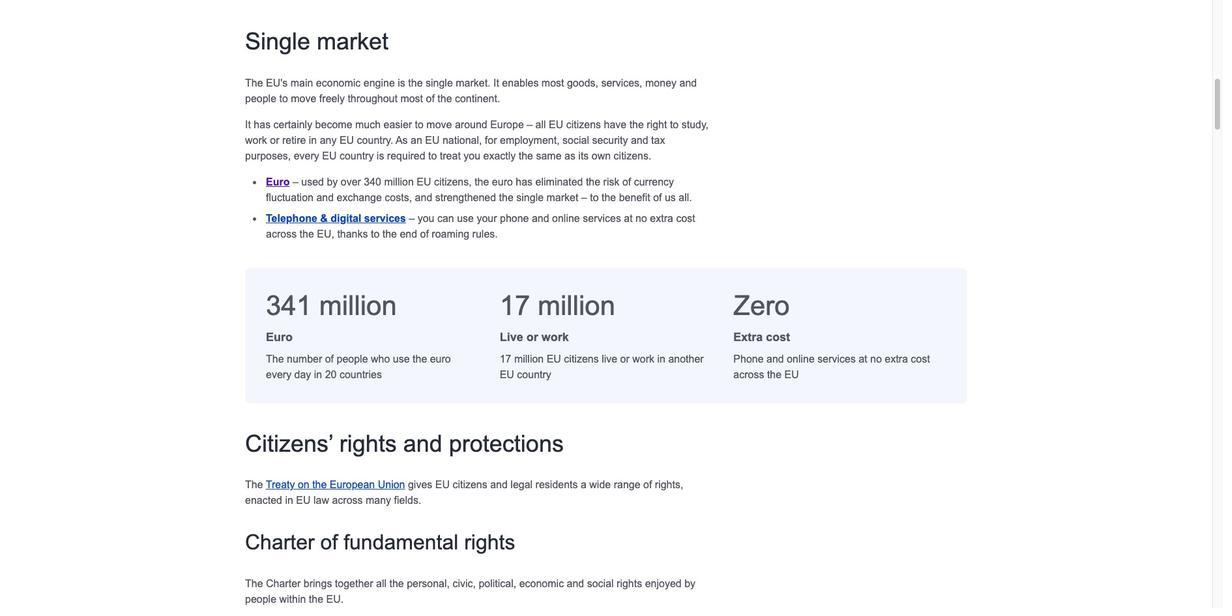 Task type: describe. For each thing, give the bounding box(es) containing it.
it inside the eu's main economic engine is the single market. it enables most goods, services, money and people to move freely throughout most of the continent.
[[493, 77, 499, 88]]

study,
[[682, 119, 709, 130]]

another
[[668, 354, 704, 365]]

enacted
[[245, 496, 282, 507]]

throughout
[[348, 93, 398, 104]]

employment,
[[500, 135, 560, 146]]

rights inside the charter brings together all the personal, civic, political, economic and social rights enjoyed by people within the eu.
[[617, 579, 642, 590]]

country inside it has certainly become much easier to move around europe – all eu citizens have the right to study, work or retire in any eu country. as an eu national, for employment, social security and tax purposes, every eu country is required to treat you exactly the same as its own citizens.
[[340, 150, 374, 161]]

europe
[[490, 119, 524, 130]]

on
[[298, 480, 309, 491]]

certainly
[[273, 119, 312, 130]]

services inside – you can use your phone and online services at no extra cost across the eu, thanks to the end of roaming rules.
[[583, 213, 621, 224]]

people inside the charter brings together all the personal, civic, political, economic and social rights enjoyed by people within the eu.
[[245, 595, 276, 606]]

services for telephone & digital services
[[364, 213, 406, 224]]

zero
[[733, 290, 790, 321]]

easier
[[384, 119, 412, 130]]

across inside – you can use your phone and online services at no extra cost across the eu, thanks to the end of roaming rules.
[[266, 228, 297, 240]]

its
[[578, 150, 589, 161]]

economic inside the eu's main economic engine is the single market. it enables most goods, services, money and people to move freely throughout most of the continent.
[[316, 77, 361, 88]]

to left 'treat'
[[428, 150, 437, 161]]

1 horizontal spatial rights
[[464, 531, 515, 555]]

in inside 17 million eu citizens live or work in another eu country
[[657, 354, 665, 365]]

the up phone
[[499, 192, 513, 203]]

personal,
[[407, 579, 450, 590]]

– down eliminated
[[581, 192, 587, 203]]

to inside the eu's main economic engine is the single market. it enables most goods, services, money and people to move freely throughout most of the continent.
[[279, 93, 288, 104]]

use inside – you can use your phone and online services at no extra cost across the eu, thanks to the end of roaming rules.
[[457, 213, 474, 224]]

the left risk
[[586, 176, 600, 187]]

eu right gives
[[435, 480, 450, 491]]

eu down on
[[296, 496, 311, 507]]

your
[[477, 213, 497, 224]]

security
[[592, 135, 628, 146]]

enables
[[502, 77, 539, 88]]

citizens inside 17 million eu citizens live or work in another eu country
[[564, 354, 599, 365]]

17 for 17 million eu citizens live or work in another eu country
[[500, 354, 511, 365]]

eu right any
[[340, 135, 354, 146]]

live or work
[[500, 331, 569, 344]]

it inside it has certainly become much easier to move around europe – all eu citizens have the right to study, work or retire in any eu country. as an eu national, for employment, social security and tax purposes, every eu country is required to treat you exactly the same as its own citizens.
[[245, 119, 251, 130]]

to inside – used by over 340 million eu citizens, the euro has eliminated the risk of currency fluctuation and exchange costs, and strengthened the single market – to the benefit of us all.
[[590, 192, 599, 203]]

1 euro from the top
[[266, 176, 290, 187]]

in inside it has certainly become much easier to move around europe – all eu citizens have the right to study, work or retire in any eu country. as an eu national, for employment, social security and tax purposes, every eu country is required to treat you exactly the same as its own citizens.
[[309, 135, 317, 146]]

euro inside – used by over 340 million eu citizens, the euro has eliminated the risk of currency fluctuation and exchange costs, and strengthened the single market – to the benefit of us all.
[[492, 176, 513, 187]]

the eu's main economic engine is the single market. it enables most goods, services, money and people to move freely throughout most of the continent.
[[245, 77, 697, 104]]

citizens inside gives eu citizens and legal residents a wide range of rights, enacted in eu law across many fields.
[[453, 480, 487, 491]]

extra cost
[[733, 331, 790, 344]]

country.
[[357, 135, 393, 146]]

required
[[387, 150, 425, 161]]

end
[[400, 228, 417, 240]]

phone and online services at no extra cost across the eu
[[733, 354, 930, 380]]

national,
[[442, 135, 482, 146]]

&
[[320, 213, 328, 224]]

by inside the charter brings together all the personal, civic, political, economic and social rights enjoyed by people within the eu.
[[684, 579, 695, 590]]

across inside gives eu citizens and legal residents a wide range of rights, enacted in eu law across many fields.
[[332, 496, 363, 507]]

protections
[[449, 430, 564, 457]]

treaty on the european union link
[[266, 480, 405, 491]]

wide
[[589, 480, 611, 491]]

move inside the eu's main economic engine is the single market. it enables most goods, services, money and people to move freely throughout most of the continent.
[[291, 93, 316, 104]]

of left us
[[653, 192, 662, 203]]

thanks
[[337, 228, 368, 240]]

341 million
[[266, 290, 397, 321]]

have
[[604, 119, 626, 130]]

it has certainly become much easier to move around europe – all eu citizens have the right to study, work or retire in any eu country. as an eu national, for employment, social security and tax purposes, every eu country is required to treat you exactly the same as its own citizens.
[[245, 119, 709, 161]]

purposes,
[[245, 150, 291, 161]]

treat
[[440, 150, 461, 161]]

fluctuation
[[266, 192, 313, 203]]

or inside it has certainly become much easier to move around europe – all eu citizens have the right to study, work or retire in any eu country. as an eu national, for employment, social security and tax purposes, every eu country is required to treat you exactly the same as its own citizens.
[[270, 135, 279, 146]]

eu down any
[[322, 150, 337, 161]]

and inside gives eu citizens and legal residents a wide range of rights, enacted in eu law across many fields.
[[490, 480, 508, 491]]

or inside 17 million eu citizens live or work in another eu country
[[620, 354, 629, 365]]

and inside it has certainly become much easier to move around europe – all eu citizens have the right to study, work or retire in any eu country. as an eu national, for employment, social security and tax purposes, every eu country is required to treat you exactly the same as its own citizens.
[[631, 135, 648, 146]]

eu right an
[[425, 135, 440, 146]]

brings
[[304, 579, 332, 590]]

for
[[485, 135, 497, 146]]

tax
[[651, 135, 665, 146]]

services,
[[601, 77, 642, 88]]

number
[[287, 354, 322, 365]]

of inside – you can use your phone and online services at no extra cost across the eu, thanks to the end of roaming rules.
[[420, 228, 429, 240]]

and inside the eu's main economic engine is the single market. it enables most goods, services, money and people to move freely throughout most of the continent.
[[679, 77, 697, 88]]

and inside the charter brings together all the personal, civic, political, economic and social rights enjoyed by people within the eu.
[[567, 579, 584, 590]]

around
[[455, 119, 487, 130]]

eu down live or work
[[547, 354, 561, 365]]

extra inside phone and online services at no extra cost across the eu
[[885, 354, 908, 365]]

retire
[[282, 135, 306, 146]]

any
[[320, 135, 337, 146]]

the for the eu's main economic engine is the single market. it enables most goods, services, money and people to move freely throughout most of the continent.
[[245, 77, 263, 88]]

to right right on the top
[[670, 119, 679, 130]]

a
[[581, 480, 587, 491]]

the inside phone and online services at no extra cost across the eu
[[767, 369, 782, 380]]

the inside the  number of people who use the euro every day in 20 countries
[[413, 354, 427, 365]]

exchange
[[337, 192, 382, 203]]

the down risk
[[602, 192, 616, 203]]

single inside – used by over 340 million eu citizens, the euro has eliminated the risk of currency fluctuation and exchange costs, and strengthened the single market – to the benefit of us all.
[[516, 192, 544, 203]]

citizens.
[[614, 150, 651, 161]]

2 euro from the top
[[266, 331, 293, 344]]

euro inside the  number of people who use the euro every day in 20 countries
[[430, 354, 451, 365]]

is inside the eu's main economic engine is the single market. it enables most goods, services, money and people to move freely throughout most of the continent.
[[398, 77, 405, 88]]

goods,
[[567, 77, 598, 88]]

1 vertical spatial cost
[[766, 331, 790, 344]]

has inside – used by over 340 million eu citizens, the euro has eliminated the risk of currency fluctuation and exchange costs, and strengthened the single market – to the benefit of us all.
[[516, 176, 533, 187]]

in inside the  number of people who use the euro every day in 20 countries
[[314, 369, 322, 380]]

the left eu, at the top left of page
[[300, 228, 314, 240]]

all.
[[679, 192, 692, 203]]

the for the charter brings together all the personal, civic, political, economic and social rights enjoyed by people within the eu.
[[245, 579, 263, 590]]

as
[[564, 150, 575, 161]]

– used by over 340 million eu citizens, the euro has eliminated the risk of currency fluctuation and exchange costs, and strengthened the single market – to the benefit of us all.
[[266, 176, 692, 203]]

is inside it has certainly become much easier to move around europe – all eu citizens have the right to study, work or retire in any eu country. as an eu national, for employment, social security and tax purposes, every eu country is required to treat you exactly the same as its own citizens.
[[377, 150, 384, 161]]

at inside phone and online services at no extra cost across the eu
[[859, 354, 867, 365]]

phone
[[733, 354, 764, 365]]

of inside the  number of people who use the euro every day in 20 countries
[[325, 354, 334, 365]]

extra inside – you can use your phone and online services at no extra cost across the eu, thanks to the end of roaming rules.
[[650, 213, 673, 224]]

much
[[355, 119, 381, 130]]

fields.
[[394, 496, 421, 507]]

money
[[645, 77, 677, 88]]

risk
[[603, 176, 619, 187]]

costs,
[[385, 192, 412, 203]]

the down brings at the left of page
[[309, 595, 323, 606]]

civic,
[[453, 579, 476, 590]]

social inside it has certainly become much easier to move around europe – all eu citizens have the right to study, work or retire in any eu country. as an eu national, for employment, social security and tax purposes, every eu country is required to treat you exactly the same as its own citizens.
[[562, 135, 589, 146]]

at inside – you can use your phone and online services at no extra cost across the eu, thanks to the end of roaming rules.
[[624, 213, 633, 224]]

own
[[592, 150, 611, 161]]

of inside the eu's main economic engine is the single market. it enables most goods, services, money and people to move freely throughout most of the continent.
[[426, 93, 435, 104]]

telephone & digital services
[[266, 213, 406, 224]]

treaty
[[266, 480, 295, 491]]

country inside 17 million eu citizens live or work in another eu country
[[517, 369, 551, 380]]

citizens'
[[245, 430, 333, 457]]

right
[[647, 119, 667, 130]]



Task type: locate. For each thing, give the bounding box(es) containing it.
charter of fundamental rights
[[245, 531, 515, 555]]

gives eu citizens and legal residents a wide range of rights, enacted in eu law across many fields.
[[245, 480, 683, 507]]

1 horizontal spatial economic
[[519, 579, 564, 590]]

0 vertical spatial or
[[270, 135, 279, 146]]

to down eu's
[[279, 93, 288, 104]]

eu inside – used by over 340 million eu citizens, the euro has eliminated the risk of currency fluctuation and exchange costs, and strengthened the single market – to the benefit of us all.
[[417, 176, 431, 187]]

single market
[[245, 28, 389, 55]]

who
[[371, 354, 390, 365]]

together
[[335, 579, 373, 590]]

1 horizontal spatial euro
[[492, 176, 513, 187]]

eu left citizens,
[[417, 176, 431, 187]]

– inside – you can use your phone and online services at no extra cost across the eu, thanks to the end of roaming rules.
[[409, 213, 415, 224]]

you inside it has certainly become much easier to move around europe – all eu citizens have the right to study, work or retire in any eu country. as an eu national, for employment, social security and tax purposes, every eu country is required to treat you exactly the same as its own citizens.
[[464, 150, 480, 161]]

market.
[[456, 77, 490, 88]]

2 17 from the top
[[500, 354, 511, 365]]

the inside the charter brings together all the personal, civic, political, economic and social rights enjoyed by people within the eu.
[[245, 579, 263, 590]]

services for phone and online services at no extra cost across the eu
[[818, 354, 856, 365]]

in down "treaty"
[[285, 496, 293, 507]]

people inside the eu's main economic engine is the single market. it enables most goods, services, money and people to move freely throughout most of the continent.
[[245, 93, 276, 104]]

17 for 17 million
[[500, 290, 530, 321]]

1 vertical spatial use
[[393, 354, 410, 365]]

0 vertical spatial use
[[457, 213, 474, 224]]

country down live or work
[[517, 369, 551, 380]]

0 vertical spatial people
[[245, 93, 276, 104]]

cost
[[676, 213, 695, 224], [766, 331, 790, 344], [911, 354, 930, 365]]

use right who on the bottom
[[393, 354, 410, 365]]

has inside it has certainly become much easier to move around europe – all eu citizens have the right to study, work or retire in any eu country. as an eu national, for employment, social security and tax purposes, every eu country is required to treat you exactly the same as its own citizens.
[[254, 119, 271, 130]]

1 vertical spatial economic
[[519, 579, 564, 590]]

to right the thanks on the left top of the page
[[371, 228, 380, 240]]

the up law
[[312, 480, 327, 491]]

it right market.
[[493, 77, 499, 88]]

2 vertical spatial across
[[332, 496, 363, 507]]

0 vertical spatial you
[[464, 150, 480, 161]]

0 horizontal spatial no
[[636, 213, 647, 224]]

market down eliminated
[[547, 192, 578, 203]]

range
[[614, 480, 640, 491]]

– up employment,
[[527, 119, 533, 130]]

as
[[396, 135, 408, 146]]

the  number of people who use the euro every day in 20 countries
[[266, 354, 451, 380]]

people up 'countries'
[[337, 354, 368, 365]]

online down eliminated
[[552, 213, 580, 224]]

move inside it has certainly become much easier to move around europe – all eu citizens have the right to study, work or retire in any eu country. as an eu national, for employment, social security and tax purposes, every eu country is required to treat you exactly the same as its own citizens.
[[426, 119, 452, 130]]

gives
[[408, 480, 432, 491]]

eu,
[[317, 228, 334, 240]]

rights,
[[655, 480, 683, 491]]

2 horizontal spatial rights
[[617, 579, 642, 590]]

work inside 17 million eu citizens live or work in another eu country
[[632, 354, 654, 365]]

and inside phone and online services at no extra cost across the eu
[[766, 354, 784, 365]]

citizens,
[[434, 176, 472, 187]]

0 horizontal spatial is
[[377, 150, 384, 161]]

eu down live
[[500, 369, 514, 380]]

in left another
[[657, 354, 665, 365]]

online down extra cost
[[787, 354, 815, 365]]

million up costs,
[[384, 176, 414, 187]]

rights up european
[[339, 430, 397, 457]]

the treaty on the european union
[[245, 480, 405, 491]]

1 horizontal spatial extra
[[885, 354, 908, 365]]

most left goods,
[[541, 77, 564, 88]]

1 vertical spatial work
[[541, 331, 569, 344]]

has
[[254, 119, 271, 130], [516, 176, 533, 187]]

citizens up security
[[566, 119, 601, 130]]

1 vertical spatial social
[[587, 579, 614, 590]]

0 horizontal spatial every
[[266, 369, 291, 380]]

single left market.
[[426, 77, 453, 88]]

the left right on the top
[[629, 119, 644, 130]]

0 vertical spatial at
[[624, 213, 633, 224]]

2 horizontal spatial or
[[620, 354, 629, 365]]

– up fluctuation
[[293, 176, 298, 187]]

people inside the  number of people who use the euro every day in 20 countries
[[337, 354, 368, 365]]

phone
[[500, 213, 529, 224]]

of right risk
[[622, 176, 631, 187]]

1 horizontal spatial no
[[870, 354, 882, 365]]

benefit
[[619, 192, 650, 203]]

telephone
[[266, 213, 317, 224]]

legal
[[511, 480, 533, 491]]

0 horizontal spatial it
[[245, 119, 251, 130]]

to inside – you can use your phone and online services at no extra cost across the eu, thanks to the end of roaming rules.
[[371, 228, 380, 240]]

the down employment,
[[519, 150, 533, 161]]

the down extra cost
[[767, 369, 782, 380]]

services
[[364, 213, 406, 224], [583, 213, 621, 224], [818, 354, 856, 365]]

of up 20
[[325, 354, 334, 365]]

main
[[291, 77, 313, 88]]

1 vertical spatial charter
[[266, 579, 301, 590]]

day
[[294, 369, 311, 380]]

countries
[[340, 369, 382, 380]]

all up employment,
[[535, 119, 546, 130]]

0 horizontal spatial at
[[624, 213, 633, 224]]

and
[[679, 77, 697, 88], [631, 135, 648, 146], [316, 192, 334, 203], [415, 192, 432, 203], [532, 213, 549, 224], [766, 354, 784, 365], [403, 430, 442, 457], [490, 480, 508, 491], [567, 579, 584, 590]]

cost inside – you can use your phone and online services at no extra cost across the eu, thanks to the end of roaming rules.
[[676, 213, 695, 224]]

1 horizontal spatial country
[[517, 369, 551, 380]]

17 down live
[[500, 354, 511, 365]]

1 vertical spatial euro
[[266, 331, 293, 344]]

20
[[325, 369, 337, 380]]

1 horizontal spatial is
[[398, 77, 405, 88]]

1 horizontal spatial at
[[859, 354, 867, 365]]

all inside the charter brings together all the personal, civic, political, economic and social rights enjoyed by people within the eu.
[[376, 579, 386, 590]]

social
[[562, 135, 589, 146], [587, 579, 614, 590]]

0 horizontal spatial or
[[270, 135, 279, 146]]

0 horizontal spatial work
[[245, 135, 267, 146]]

2 horizontal spatial services
[[818, 354, 856, 365]]

0 vertical spatial move
[[291, 93, 316, 104]]

used
[[301, 176, 324, 187]]

become
[[315, 119, 352, 130]]

most
[[541, 77, 564, 88], [400, 93, 423, 104]]

eu inside phone and online services at no extra cost across the eu
[[784, 369, 799, 380]]

eu down extra cost
[[784, 369, 799, 380]]

people down eu's
[[245, 93, 276, 104]]

2 vertical spatial citizens
[[453, 480, 487, 491]]

0 vertical spatial across
[[266, 228, 297, 240]]

the for the  number of people who use the euro every day in 20 countries
[[266, 354, 284, 365]]

within
[[279, 595, 306, 606]]

million for 17 million eu citizens live or work in another eu country
[[514, 354, 544, 365]]

enjoyed
[[645, 579, 682, 590]]

the left number
[[266, 354, 284, 365]]

eu.
[[326, 595, 344, 606]]

euro down exactly
[[492, 176, 513, 187]]

–
[[527, 119, 533, 130], [293, 176, 298, 187], [581, 192, 587, 203], [409, 213, 415, 224]]

0 horizontal spatial across
[[266, 228, 297, 240]]

0 horizontal spatial single
[[426, 77, 453, 88]]

euro
[[492, 176, 513, 187], [430, 354, 451, 365]]

telephone & digital services link
[[266, 213, 406, 224]]

work right live
[[632, 354, 654, 365]]

1 vertical spatial extra
[[885, 354, 908, 365]]

1 horizontal spatial cost
[[766, 331, 790, 344]]

of right the range
[[643, 480, 652, 491]]

0 horizontal spatial you
[[418, 213, 434, 224]]

at
[[624, 213, 633, 224], [859, 354, 867, 365]]

charter up within
[[266, 579, 301, 590]]

17 inside 17 million eu citizens live or work in another eu country
[[500, 354, 511, 365]]

eu's
[[266, 77, 288, 88]]

million up live or work
[[538, 290, 615, 321]]

in inside gives eu citizens and legal residents a wide range of rights, enacted in eu law across many fields.
[[285, 496, 293, 507]]

is down country. at the left top of the page
[[377, 150, 384, 161]]

2 vertical spatial people
[[245, 595, 276, 606]]

of left continent.
[[426, 93, 435, 104]]

1 horizontal spatial every
[[294, 150, 319, 161]]

no inside – you can use your phone and online services at no extra cost across the eu, thanks to the end of roaming rules.
[[636, 213, 647, 224]]

eu up employment,
[[549, 119, 563, 130]]

exactly
[[483, 150, 516, 161]]

0 vertical spatial citizens
[[566, 119, 601, 130]]

every left day
[[266, 369, 291, 380]]

0 vertical spatial cost
[[676, 213, 695, 224]]

1 vertical spatial euro
[[430, 354, 451, 365]]

0 horizontal spatial services
[[364, 213, 406, 224]]

fundamental
[[344, 531, 458, 555]]

17 up live
[[500, 290, 530, 321]]

all inside it has certainly become much easier to move around europe – all eu citizens have the right to study, work or retire in any eu country. as an eu national, for employment, social security and tax purposes, every eu country is required to treat you exactly the same as its own citizens.
[[535, 119, 546, 130]]

1 vertical spatial it
[[245, 119, 251, 130]]

market inside – used by over 340 million eu citizens, the euro has eliminated the risk of currency fluctuation and exchange costs, and strengthened the single market – to the benefit of us all.
[[547, 192, 578, 203]]

citizens right gives
[[453, 480, 487, 491]]

0 horizontal spatial euro
[[430, 354, 451, 365]]

of inside gives eu citizens and legal residents a wide range of rights, enacted in eu law across many fields.
[[643, 480, 652, 491]]

0 horizontal spatial economic
[[316, 77, 361, 88]]

the charter brings together all the personal, civic, political, economic and social rights enjoyed by people within the eu.
[[245, 579, 695, 606]]

online inside – you can use your phone and online services at no extra cost across the eu, thanks to the end of roaming rules.
[[552, 213, 580, 224]]

it up purposes,
[[245, 119, 251, 130]]

by
[[327, 176, 338, 187], [684, 579, 695, 590]]

0 vertical spatial charter
[[245, 531, 315, 555]]

charter inside the charter brings together all the personal, civic, political, economic and social rights enjoyed by people within the eu.
[[266, 579, 301, 590]]

law
[[313, 496, 329, 507]]

the inside the  number of people who use the euro every day in 20 countries
[[266, 354, 284, 365]]

many
[[366, 496, 391, 507]]

1 vertical spatial across
[[733, 369, 764, 380]]

0 horizontal spatial by
[[327, 176, 338, 187]]

eu
[[549, 119, 563, 130], [340, 135, 354, 146], [425, 135, 440, 146], [322, 150, 337, 161], [417, 176, 431, 187], [547, 354, 561, 365], [500, 369, 514, 380], [784, 369, 799, 380], [435, 480, 450, 491], [296, 496, 311, 507]]

1 vertical spatial most
[[400, 93, 423, 104]]

use inside the  number of people who use the euro every day in 20 countries
[[393, 354, 410, 365]]

has left eliminated
[[516, 176, 533, 187]]

the up enacted
[[245, 480, 263, 491]]

0 horizontal spatial all
[[376, 579, 386, 590]]

the left brings at the left of page
[[245, 579, 263, 590]]

by inside – used by over 340 million eu citizens, the euro has eliminated the risk of currency fluctuation and exchange costs, and strengthened the single market – to the benefit of us all.
[[327, 176, 338, 187]]

340
[[364, 176, 381, 187]]

social up as
[[562, 135, 589, 146]]

euro
[[266, 176, 290, 187], [266, 331, 293, 344]]

0 vertical spatial has
[[254, 119, 271, 130]]

citizens left live
[[564, 354, 599, 365]]

every down retire
[[294, 150, 319, 161]]

0 vertical spatial all
[[535, 119, 546, 130]]

every inside it has certainly become much easier to move around europe – all eu citizens have the right to study, work or retire in any eu country. as an eu national, for employment, social security and tax purposes, every eu country is required to treat you exactly the same as its own citizens.
[[294, 150, 319, 161]]

the left eu's
[[245, 77, 263, 88]]

of
[[426, 93, 435, 104], [622, 176, 631, 187], [653, 192, 662, 203], [420, 228, 429, 240], [325, 354, 334, 365], [643, 480, 652, 491], [320, 531, 338, 555]]

1 horizontal spatial single
[[516, 192, 544, 203]]

the left 'personal,'
[[389, 579, 404, 590]]

1 vertical spatial move
[[426, 119, 452, 130]]

1 vertical spatial no
[[870, 354, 882, 365]]

citizens inside it has certainly become much easier to move around europe – all eu citizens have the right to study, work or retire in any eu country. as an eu national, for employment, social security and tax purposes, every eu country is required to treat you exactly the same as its own citizens.
[[566, 119, 601, 130]]

freely
[[319, 93, 345, 104]]

move down main on the top left of the page
[[291, 93, 316, 104]]

across down telephone
[[266, 228, 297, 240]]

rights left enjoyed in the right bottom of the page
[[617, 579, 642, 590]]

you inside – you can use your phone and online services at no extra cost across the eu, thanks to the end of roaming rules.
[[418, 213, 434, 224]]

by left over
[[327, 176, 338, 187]]

the right engine
[[408, 77, 423, 88]]

0 horizontal spatial market
[[317, 28, 389, 55]]

roaming
[[432, 228, 469, 240]]

european
[[330, 480, 375, 491]]

over
[[341, 176, 361, 187]]

it
[[493, 77, 499, 88], [245, 119, 251, 130]]

all
[[535, 119, 546, 130], [376, 579, 386, 590]]

million for 17 million
[[538, 290, 615, 321]]

0 vertical spatial every
[[294, 150, 319, 161]]

extra
[[733, 331, 763, 344]]

0 horizontal spatial rights
[[339, 430, 397, 457]]

in
[[309, 135, 317, 146], [657, 354, 665, 365], [314, 369, 322, 380], [285, 496, 293, 507]]

1 vertical spatial market
[[547, 192, 578, 203]]

economic up freely
[[316, 77, 361, 88]]

1 vertical spatial you
[[418, 213, 434, 224]]

0 horizontal spatial most
[[400, 93, 423, 104]]

us
[[665, 192, 676, 203]]

1 vertical spatial every
[[266, 369, 291, 380]]

the for the treaty on the european union
[[245, 480, 263, 491]]

engine
[[364, 77, 395, 88]]

of down law
[[320, 531, 338, 555]]

1 vertical spatial all
[[376, 579, 386, 590]]

million down live or work
[[514, 354, 544, 365]]

no
[[636, 213, 647, 224], [870, 354, 882, 365]]

across down european
[[332, 496, 363, 507]]

1 vertical spatial at
[[859, 354, 867, 365]]

live
[[500, 331, 523, 344]]

million up who on the bottom
[[319, 290, 397, 321]]

use right can
[[457, 213, 474, 224]]

0 vertical spatial social
[[562, 135, 589, 146]]

million inside – used by over 340 million eu citizens, the euro has eliminated the risk of currency fluctuation and exchange costs, and strengthened the single market – to the benefit of us all.
[[384, 176, 414, 187]]

0 horizontal spatial cost
[[676, 213, 695, 224]]

in left 20
[[314, 369, 322, 380]]

1 horizontal spatial move
[[426, 119, 452, 130]]

has left the certainly
[[254, 119, 271, 130]]

single inside the eu's main economic engine is the single market. it enables most goods, services, money and people to move freely throughout most of the continent.
[[426, 77, 453, 88]]

the left continent.
[[438, 93, 452, 104]]

to
[[279, 93, 288, 104], [415, 119, 424, 130], [670, 119, 679, 130], [428, 150, 437, 161], [590, 192, 599, 203], [371, 228, 380, 240]]

live
[[602, 354, 617, 365]]

0 vertical spatial rights
[[339, 430, 397, 457]]

across inside phone and online services at no extra cost across the eu
[[733, 369, 764, 380]]

most up easier at the left of page
[[400, 93, 423, 104]]

euro down the 341
[[266, 331, 293, 344]]

every inside the  number of people who use the euro every day in 20 countries
[[266, 369, 291, 380]]

0 vertical spatial euro
[[266, 176, 290, 187]]

17 million
[[500, 290, 615, 321]]

341
[[266, 290, 312, 321]]

market up engine
[[317, 28, 389, 55]]

0 vertical spatial online
[[552, 213, 580, 224]]

the inside the eu's main economic engine is the single market. it enables most goods, services, money and people to move freely throughout most of the continent.
[[245, 77, 263, 88]]

can
[[437, 213, 454, 224]]

2 horizontal spatial across
[[733, 369, 764, 380]]

the up strengthened
[[475, 176, 489, 187]]

market
[[317, 28, 389, 55], [547, 192, 578, 203]]

1 vertical spatial has
[[516, 176, 533, 187]]

– up end
[[409, 213, 415, 224]]

0 vertical spatial 17
[[500, 290, 530, 321]]

residents
[[535, 480, 578, 491]]

digital
[[331, 213, 361, 224]]

2 horizontal spatial cost
[[911, 354, 930, 365]]

people
[[245, 93, 276, 104], [337, 354, 368, 365], [245, 595, 276, 606]]

all right together
[[376, 579, 386, 590]]

online
[[552, 213, 580, 224], [787, 354, 815, 365]]

0 vertical spatial most
[[541, 77, 564, 88]]

is right engine
[[398, 77, 405, 88]]

million inside 17 million eu citizens live or work in another eu country
[[514, 354, 544, 365]]

no inside phone and online services at no extra cost across the eu
[[870, 354, 882, 365]]

1 vertical spatial 17
[[500, 354, 511, 365]]

0 horizontal spatial move
[[291, 93, 316, 104]]

social inside the charter brings together all the personal, civic, political, economic and social rights enjoyed by people within the eu.
[[587, 579, 614, 590]]

1 horizontal spatial services
[[583, 213, 621, 224]]

1 vertical spatial or
[[526, 331, 538, 344]]

people left within
[[245, 595, 276, 606]]

1 horizontal spatial use
[[457, 213, 474, 224]]

online inside phone and online services at no extra cost across the eu
[[787, 354, 815, 365]]

0 horizontal spatial online
[[552, 213, 580, 224]]

euro link
[[266, 176, 290, 187]]

1 vertical spatial citizens
[[564, 354, 599, 365]]

0 horizontal spatial has
[[254, 119, 271, 130]]

0 vertical spatial single
[[426, 77, 453, 88]]

1 horizontal spatial has
[[516, 176, 533, 187]]

0 vertical spatial no
[[636, 213, 647, 224]]

and inside – you can use your phone and online services at no extra cost across the eu, thanks to the end of roaming rules.
[[532, 213, 549, 224]]

1 vertical spatial is
[[377, 150, 384, 161]]

the left end
[[382, 228, 397, 240]]

to left the benefit
[[590, 192, 599, 203]]

rules.
[[472, 228, 498, 240]]

1 vertical spatial single
[[516, 192, 544, 203]]

to up an
[[415, 119, 424, 130]]

you down national,
[[464, 150, 480, 161]]

extra
[[650, 213, 673, 224], [885, 354, 908, 365]]

citizens' rights and protections
[[245, 430, 564, 457]]

work down '17 million'
[[541, 331, 569, 344]]

0 vertical spatial euro
[[492, 176, 513, 187]]

economic right "political,"
[[519, 579, 564, 590]]

in left any
[[309, 135, 317, 146]]

cost inside phone and online services at no extra cost across the eu
[[911, 354, 930, 365]]

0 vertical spatial is
[[398, 77, 405, 88]]

– inside it has certainly become much easier to move around europe – all eu citizens have the right to study, work or retire in any eu country. as an eu national, for employment, social security and tax purposes, every eu country is required to treat you exactly the same as its own citizens.
[[527, 119, 533, 130]]

services inside phone and online services at no extra cost across the eu
[[818, 354, 856, 365]]

work inside it has certainly become much easier to move around europe – all eu citizens have the right to study, work or retire in any eu country. as an eu national, for employment, social security and tax purposes, every eu country is required to treat you exactly the same as its own citizens.
[[245, 135, 267, 146]]

17 million eu citizens live or work in another eu country
[[500, 354, 704, 380]]

1 horizontal spatial all
[[535, 119, 546, 130]]

2 horizontal spatial work
[[632, 354, 654, 365]]

of right end
[[420, 228, 429, 240]]

euro up fluctuation
[[266, 176, 290, 187]]

country down country. at the left top of the page
[[340, 150, 374, 161]]

an
[[411, 135, 422, 146]]

across down phone
[[733, 369, 764, 380]]

economic inside the charter brings together all the personal, civic, political, economic and social rights enjoyed by people within the eu.
[[519, 579, 564, 590]]

political,
[[479, 579, 516, 590]]

strengthened
[[435, 192, 496, 203]]

euro right who on the bottom
[[430, 354, 451, 365]]

million for 341 million
[[319, 290, 397, 321]]

charter down enacted
[[245, 531, 315, 555]]

you left can
[[418, 213, 434, 224]]

by right enjoyed in the right bottom of the page
[[684, 579, 695, 590]]

work up purposes,
[[245, 135, 267, 146]]

0 vertical spatial country
[[340, 150, 374, 161]]

rights up "political,"
[[464, 531, 515, 555]]

1 horizontal spatial across
[[332, 496, 363, 507]]

1 17 from the top
[[500, 290, 530, 321]]

1 vertical spatial country
[[517, 369, 551, 380]]

1 horizontal spatial market
[[547, 192, 578, 203]]

1 horizontal spatial or
[[526, 331, 538, 344]]

1 horizontal spatial it
[[493, 77, 499, 88]]

same
[[536, 150, 562, 161]]



Task type: vqa. For each thing, say whether or not it's contained in the screenshot.
THE DATA
no



